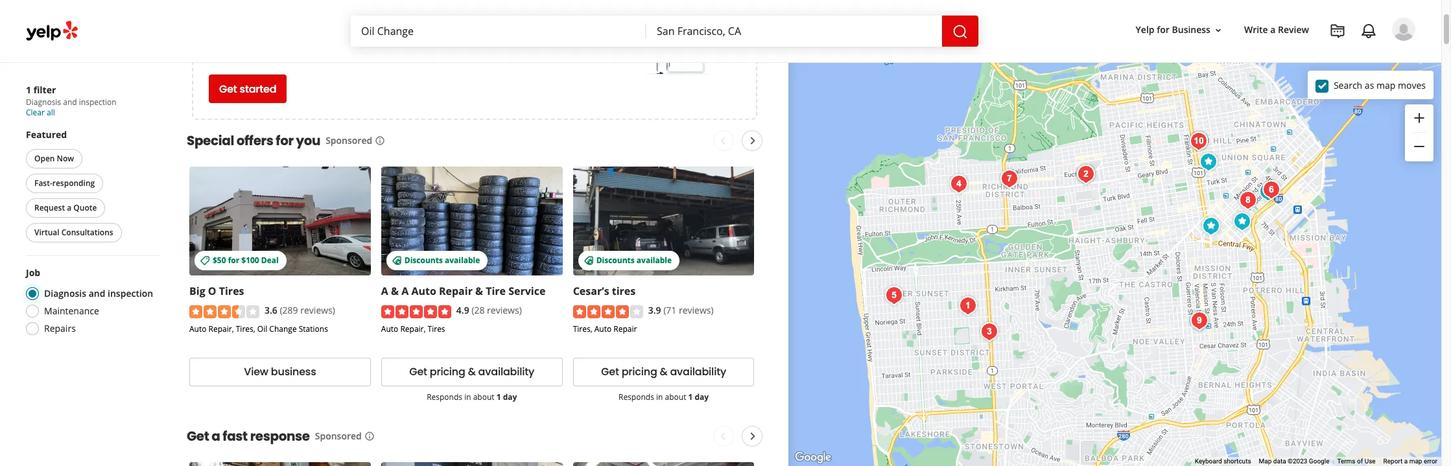 Task type: locate. For each thing, give the bounding box(es) containing it.
report
[[1384, 458, 1403, 465]]

pricing
[[430, 365, 465, 380], [622, 365, 657, 380]]

0 horizontal spatial tires,
[[236, 323, 255, 335]]

1 horizontal spatial tires
[[428, 323, 445, 335]]

1 repair, from the left
[[209, 323, 234, 335]]

0 horizontal spatial responds in about 1 day
[[427, 392, 517, 403]]

a for report
[[1404, 458, 1408, 465]]

0 horizontal spatial available
[[445, 255, 480, 266]]

1 responds in about 1 day from the left
[[427, 392, 517, 403]]

2 horizontal spatial reviews)
[[679, 304, 714, 317]]

day
[[503, 392, 517, 403], [695, 392, 709, 403]]

schwerin automotive image
[[1186, 128, 1212, 154], [1186, 128, 1212, 154]]

tires down 4.9 star rating image
[[428, 323, 445, 335]]

none field near
[[657, 24, 932, 38]]

1 vertical spatial map
[[1410, 458, 1422, 465]]

discounts available link
[[381, 167, 563, 276], [573, 167, 755, 276]]

16 info v2 image
[[375, 136, 385, 146], [364, 431, 375, 441]]

available up 3.9
[[637, 255, 672, 266]]

1 horizontal spatial available
[[637, 255, 672, 266]]

reviews)
[[300, 304, 335, 317], [487, 304, 522, 317], [679, 304, 714, 317]]

get pricing & availability button down (71
[[573, 358, 755, 386]]

1 discounts from the left
[[405, 255, 443, 266]]

1 horizontal spatial availability
[[670, 365, 726, 380]]

1 in from the left
[[464, 392, 471, 403]]

jt's auto repair image
[[881, 283, 907, 309]]

moves
[[1398, 79, 1426, 91]]

valvoline instant oil change image
[[1235, 187, 1261, 213]]

tire
[[486, 284, 506, 299]]

projects image
[[1330, 23, 1346, 39]]

map left error
[[1410, 458, 1422, 465]]

view
[[244, 365, 268, 380]]

0 vertical spatial repair
[[439, 284, 473, 299]]

1 vertical spatial for
[[276, 132, 294, 150]]

1 responds from the left
[[427, 392, 462, 403]]

cesar's tires
[[573, 284, 636, 299]]

map
[[1377, 79, 1396, 91], [1410, 458, 1422, 465]]

a left fast
[[212, 427, 220, 445]]

1 horizontal spatial day
[[695, 392, 709, 403]]

and
[[319, 41, 335, 53], [63, 97, 77, 108], [89, 287, 105, 300]]

Find text field
[[361, 24, 636, 38]]

2 16 discount available v2 image from the left
[[583, 256, 594, 266]]

2 repair, from the left
[[400, 323, 426, 335]]

1 discounts available link from the left
[[381, 167, 563, 276]]

of
[[1357, 458, 1363, 465]]

change
[[269, 323, 297, 335]]

stations
[[299, 323, 328, 335]]

0 vertical spatial and
[[319, 41, 335, 53]]

pricing down tires, auto repair
[[622, 365, 657, 380]]

1 horizontal spatial and
[[89, 287, 105, 300]]

keyboard shortcuts
[[1195, 458, 1251, 465]]

diagnosis up maintenance
[[44, 287, 86, 300]]

0 vertical spatial inspection
[[79, 97, 116, 108]]

0 horizontal spatial 16 info v2 image
[[364, 431, 375, 441]]

get left the started
[[219, 82, 237, 97]]

availability for a & a auto repair & tire service
[[478, 365, 535, 380]]

responds in about 1 day for &
[[427, 392, 517, 403]]

1 horizontal spatial map
[[1410, 458, 1422, 465]]

diagnosis
[[26, 97, 61, 108], [44, 287, 86, 300]]

response
[[250, 427, 310, 445]]

available up a & a auto repair & tire service
[[445, 255, 480, 266]]

a for request
[[67, 202, 71, 213]]

reviews) down tire
[[487, 304, 522, 317]]

3.9 (71 reviews)
[[648, 304, 714, 317]]

offers
[[237, 132, 273, 150]]

google image
[[792, 449, 835, 466]]

16 discount available v2 image
[[392, 256, 402, 266], [583, 256, 594, 266]]

about for cesar's tires
[[665, 392, 686, 403]]

for right $50
[[228, 255, 239, 266]]

(71
[[664, 304, 677, 317]]

terms of use
[[1338, 458, 1376, 465]]

get pricing & availability button for tires
[[573, 358, 755, 386]]

request
[[34, 202, 65, 213]]

1 vertical spatial inspection
[[108, 287, 153, 300]]

discounts up a & a auto repair & tire service link on the bottom of page
[[405, 255, 443, 266]]

3.6 star rating image
[[189, 305, 259, 318]]

for right yelp
[[1157, 24, 1170, 36]]

1 vertical spatial and
[[63, 97, 77, 108]]

1 horizontal spatial get pricing & availability
[[601, 365, 726, 380]]

tires
[[612, 284, 636, 299]]

1 day from the left
[[503, 392, 517, 403]]

diagnosis down filter on the top of the page
[[26, 97, 61, 108]]

1 horizontal spatial discounts available link
[[573, 167, 755, 276]]

featured group
[[23, 128, 161, 245]]

and left get
[[319, 41, 335, 53]]

availability down 3.9 (71 reviews)
[[670, 365, 726, 380]]

and right all
[[63, 97, 77, 108]]

1 horizontal spatial 16 discount available v2 image
[[583, 256, 594, 266]]

(289
[[280, 304, 298, 317]]

sunset 76 auto repair & tire center image
[[955, 293, 981, 319]]

business
[[1172, 24, 1211, 36]]

pricing for tires
[[622, 365, 657, 380]]

map region
[[661, 0, 1451, 466]]

1 availability from the left
[[478, 365, 535, 380]]

discounts available up tires at bottom left
[[596, 255, 672, 266]]

in
[[464, 392, 471, 403], [656, 392, 663, 403]]

0 horizontal spatial tires
[[219, 284, 244, 299]]

1 horizontal spatial in
[[656, 392, 663, 403]]

None search field
[[351, 16, 981, 47]]

international sport motors image
[[1229, 209, 1255, 235]]

1 vertical spatial 16 info v2 image
[[364, 431, 375, 441]]

0 horizontal spatial a
[[381, 284, 388, 299]]

big
[[189, 284, 205, 299]]

big o tires link
[[189, 284, 244, 299]]

nolan p. image
[[1392, 18, 1416, 41]]

1 horizontal spatial discounts available
[[596, 255, 672, 266]]

0 horizontal spatial 1
[[26, 84, 31, 96]]

a for write
[[1271, 24, 1276, 36]]

reviews) up stations on the bottom of the page
[[300, 304, 335, 317]]

get pricing & availability button
[[381, 358, 563, 386], [573, 358, 755, 386]]

tires for auto repair, tires
[[428, 323, 445, 335]]

0 horizontal spatial about
[[238, 41, 263, 53]]

& down (28
[[468, 365, 476, 380]]

16 discount available v2 image for cesar's
[[583, 256, 594, 266]]

1 vertical spatial sponsored
[[315, 430, 362, 442]]

16 discount available v2 image up 4.9 star rating image
[[392, 256, 402, 266]]

get pricing & availability button down (28
[[381, 358, 563, 386]]

repair down 3.9 star rating image
[[614, 323, 637, 335]]

big o tires
[[189, 284, 244, 299]]

repair up 4.9
[[439, 284, 473, 299]]

repair, down 4.9 star rating image
[[400, 323, 426, 335]]

pricing down auto repair, tires
[[430, 365, 465, 380]]

started
[[240, 82, 276, 97]]

special offers for you
[[187, 132, 320, 150]]

get pricing & availability for tires
[[601, 365, 726, 380]]

1 horizontal spatial pricing
[[622, 365, 657, 380]]

sponsored right response
[[315, 430, 362, 442]]

1 none field from the left
[[361, 24, 636, 38]]

tires right o
[[219, 284, 244, 299]]

repair
[[439, 284, 473, 299], [614, 323, 637, 335]]

day for cesar's tires
[[695, 392, 709, 403]]

map for error
[[1410, 458, 1422, 465]]

a right write
[[1271, 24, 1276, 36]]

repair, for a
[[400, 323, 426, 335]]

1 horizontal spatial tires,
[[573, 323, 593, 335]]

for for business
[[1157, 24, 1170, 36]]

free price estimates from local auto repair pros image
[[645, 15, 710, 79]]

about
[[238, 41, 263, 53], [473, 392, 495, 403], [665, 392, 686, 403]]

a
[[381, 284, 388, 299], [402, 284, 409, 299]]

2 day from the left
[[695, 392, 709, 403]]

available
[[445, 255, 480, 266], [637, 255, 672, 266]]

auto repair, tires, oil change stations
[[189, 323, 328, 335]]

0 vertical spatial diagnosis
[[26, 97, 61, 108]]

a for get
[[212, 427, 220, 445]]

1 16 discount available v2 image from the left
[[392, 256, 402, 266]]

1 vertical spatial tires
[[428, 323, 445, 335]]

0 horizontal spatial discounts available
[[405, 255, 480, 266]]

for for $100
[[228, 255, 239, 266]]

get pricing & availability down (28
[[409, 365, 535, 380]]

1 reviews) from the left
[[300, 304, 335, 317]]

and up maintenance
[[89, 287, 105, 300]]

reviews) right (71
[[679, 304, 714, 317]]

2 get pricing & availability from the left
[[601, 365, 726, 380]]

2 responds from the left
[[619, 392, 654, 403]]

0 horizontal spatial 16 discount available v2 image
[[392, 256, 402, 266]]

0 vertical spatial sponsored
[[326, 135, 372, 147]]

None field
[[361, 24, 636, 38], [657, 24, 932, 38]]

2 discounts available from the left
[[596, 255, 672, 266]]

sponsored right you
[[326, 135, 372, 147]]

none field find
[[361, 24, 636, 38]]

2 discounts available link from the left
[[573, 167, 755, 276]]

stress-free auto care / emerald auto image
[[1073, 161, 1099, 187], [1073, 161, 1099, 187]]

0 horizontal spatial get pricing & availability
[[409, 365, 535, 380]]

16 info v2 image for special offers for you
[[375, 136, 385, 146]]

0 horizontal spatial reviews)
[[300, 304, 335, 317]]

sponsored
[[397, 41, 442, 53]]

toy shop image
[[996, 166, 1022, 192]]

discounts available
[[405, 255, 480, 266], [596, 255, 672, 266]]

2 none field from the left
[[657, 24, 932, 38]]

availability down 4.9 (28 reviews)
[[478, 365, 535, 380]]

0 horizontal spatial discounts available link
[[381, 167, 563, 276]]

map
[[1259, 458, 1272, 465]]

1 horizontal spatial 16 info v2 image
[[375, 136, 385, 146]]

tires, left oil
[[236, 323, 255, 335]]

1 horizontal spatial repair,
[[400, 323, 426, 335]]

for left you
[[276, 132, 294, 150]]

0 vertical spatial for
[[1157, 24, 1170, 36]]

o
[[208, 284, 216, 299]]

2 pricing from the left
[[622, 365, 657, 380]]

discounts available up a & a auto repair & tire service link on the bottom of page
[[405, 255, 480, 266]]

1 for cesar's tires
[[688, 392, 693, 403]]

open
[[34, 153, 55, 164]]

0 horizontal spatial in
[[464, 392, 471, 403]]

auto
[[411, 284, 436, 299], [189, 323, 207, 335], [381, 323, 398, 335], [595, 323, 612, 335]]

16 discount available v2 image up the cesar's at the bottom
[[583, 256, 594, 266]]

map right as
[[1377, 79, 1396, 91]]

responds for tires
[[619, 392, 654, 403]]

4.9
[[456, 304, 469, 317]]

0 horizontal spatial day
[[503, 392, 517, 403]]

1 horizontal spatial 1
[[497, 392, 501, 403]]

use
[[1365, 458, 1376, 465]]

cesar's
[[573, 284, 609, 299]]

ksh automotive image
[[1196, 149, 1221, 175]]

advanced autowerks image
[[1186, 308, 1212, 334], [1186, 308, 1212, 334]]

tires
[[219, 284, 244, 299], [428, 323, 445, 335]]

$50 for $100 deal link
[[189, 167, 371, 276]]

2 vertical spatial for
[[228, 255, 239, 266]]

16 deal v2 image
[[200, 256, 210, 266]]

2 availability from the left
[[670, 365, 726, 380]]

0 horizontal spatial none field
[[361, 24, 636, 38]]

2 responds in about 1 day from the left
[[619, 392, 709, 403]]

error
[[1424, 458, 1438, 465]]

1 horizontal spatial for
[[276, 132, 294, 150]]

0 horizontal spatial get pricing & availability button
[[381, 358, 563, 386]]

1 discounts available from the left
[[405, 255, 480, 266]]

0 vertical spatial tires
[[219, 284, 244, 299]]

for
[[1157, 24, 1170, 36], [276, 132, 294, 150], [228, 255, 239, 266]]

0 horizontal spatial for
[[228, 255, 239, 266]]

1 horizontal spatial reviews)
[[487, 304, 522, 317]]

2 available from the left
[[637, 255, 672, 266]]

a left the quote
[[67, 202, 71, 213]]

user actions element
[[1126, 16, 1434, 96]]

1 get pricing & availability button from the left
[[381, 358, 563, 386]]

2 discounts from the left
[[596, 255, 635, 266]]

3 reviews) from the left
[[679, 304, 714, 317]]

sunset service super lube image
[[976, 319, 1002, 345]]

all
[[47, 107, 55, 118]]

2 tires, from the left
[[573, 323, 593, 335]]

in for tires
[[656, 392, 663, 403]]

1 horizontal spatial a
[[402, 284, 409, 299]]

tires, down 3.9 star rating image
[[573, 323, 593, 335]]

1 horizontal spatial about
[[473, 392, 495, 403]]

1 vertical spatial diagnosis
[[44, 287, 86, 300]]

get pricing & availability down (71
[[601, 365, 726, 380]]

1 horizontal spatial discounts
[[596, 255, 635, 266]]

0 horizontal spatial availability
[[478, 365, 535, 380]]

(28
[[472, 304, 485, 317]]

discounts up tires at bottom left
[[596, 255, 635, 266]]

responds in about 1 day
[[427, 392, 517, 403], [619, 392, 709, 403]]

yelp for business
[[1136, 24, 1211, 36]]

terms of use link
[[1338, 458, 1376, 465]]

0 vertical spatial map
[[1377, 79, 1396, 91]]

option group
[[22, 267, 161, 339]]

2 horizontal spatial and
[[319, 41, 335, 53]]

repair, down 3.6 star rating image
[[209, 323, 234, 335]]

1 get pricing & availability from the left
[[409, 365, 535, 380]]

diagnosis inside "1 filter diagnosis and inspection clear all"
[[26, 97, 61, 108]]

for inside 'button'
[[1157, 24, 1170, 36]]

1 horizontal spatial get pricing & availability button
[[573, 358, 755, 386]]

1 a from the left
[[381, 284, 388, 299]]

& left tire
[[475, 284, 483, 299]]

1 vertical spatial repair
[[614, 323, 637, 335]]

2 get pricing & availability button from the left
[[573, 358, 755, 386]]

2 horizontal spatial for
[[1157, 24, 1170, 36]]

quote
[[74, 202, 97, 213]]

$50 for $100 deal
[[213, 255, 279, 266]]

1 available from the left
[[445, 255, 480, 266]]

2 reviews) from the left
[[487, 304, 522, 317]]

group
[[1405, 104, 1434, 161]]

16 chevron down v2 image
[[1213, 25, 1224, 35]]

0 horizontal spatial pricing
[[430, 365, 465, 380]]

1 pricing from the left
[[430, 365, 465, 380]]

now
[[57, 153, 74, 164]]

and inside "1 filter diagnosis and inspection clear all"
[[63, 97, 77, 108]]

0 horizontal spatial responds
[[427, 392, 462, 403]]

0 horizontal spatial discounts
[[405, 255, 443, 266]]

a & a auto repair & tire service link
[[381, 284, 546, 299]]

clear
[[26, 107, 45, 118]]

discounts available for tires
[[596, 255, 672, 266]]

2 horizontal spatial 1
[[688, 392, 693, 403]]

1 horizontal spatial none field
[[657, 24, 932, 38]]

a right report
[[1404, 458, 1408, 465]]

a inside button
[[67, 202, 71, 213]]

data
[[1274, 458, 1286, 465]]

willy's auto repair image
[[1255, 179, 1281, 205]]

0 horizontal spatial and
[[63, 97, 77, 108]]

0 vertical spatial 16 info v2 image
[[375, 136, 385, 146]]

request a quote
[[34, 202, 97, 213]]

auto up 4.9 star rating image
[[411, 284, 436, 299]]

2 in from the left
[[656, 392, 663, 403]]

2 horizontal spatial about
[[665, 392, 686, 403]]

1 horizontal spatial responds in about 1 day
[[619, 392, 709, 403]]

0 horizontal spatial repair,
[[209, 323, 234, 335]]

review
[[1278, 24, 1309, 36]]

in for &
[[464, 392, 471, 403]]

write
[[1244, 24, 1268, 36]]

0 horizontal spatial map
[[1377, 79, 1396, 91]]

$100
[[241, 255, 259, 266]]

4.9 (28 reviews)
[[456, 304, 522, 317]]

2 vertical spatial and
[[89, 287, 105, 300]]

day for a & a auto repair & tire service
[[503, 392, 517, 403]]

get down tires, auto repair
[[601, 365, 619, 380]]

big o tires image
[[1198, 213, 1224, 239]]

1 horizontal spatial responds
[[619, 392, 654, 403]]

2 a from the left
[[402, 284, 409, 299]]

1 tires, from the left
[[236, 323, 255, 335]]



Task type: vqa. For each thing, say whether or not it's contained in the screenshot.
leftmost "Discounts"
yes



Task type: describe. For each thing, give the bounding box(es) containing it.
oil
[[257, 323, 267, 335]]

3.6
[[265, 304, 277, 317]]

auto down 4.9 star rating image
[[381, 323, 398, 335]]

pricing for &
[[430, 365, 465, 380]]

special
[[187, 132, 234, 150]]

a & a auto repair & tire service
[[381, 284, 546, 299]]

business
[[271, 365, 316, 380]]

get
[[338, 41, 351, 53]]

fast-
[[34, 178, 52, 189]]

get inside button
[[219, 82, 237, 97]]

inspection inside "1 filter diagnosis and inspection clear all"
[[79, 97, 116, 108]]

next image
[[745, 429, 761, 444]]

jiffy lube image
[[946, 171, 972, 197]]

yelp for business button
[[1131, 18, 1229, 42]]

open now button
[[26, 149, 82, 169]]

©2023
[[1288, 458, 1308, 465]]

& down (71
[[660, 365, 668, 380]]

tires for big o tires
[[219, 284, 244, 299]]

repairs
[[44, 322, 76, 335]]

report a map error
[[1384, 458, 1438, 465]]

tires, auto repair
[[573, 323, 637, 335]]

1 horizontal spatial repair
[[614, 323, 637, 335]]

virtual consultations button
[[26, 223, 122, 243]]

as
[[1365, 79, 1374, 91]]

map for moves
[[1377, 79, 1396, 91]]

terms
[[1338, 458, 1356, 465]]

fast-responding
[[34, 178, 95, 189]]

search image
[[953, 24, 968, 39]]

keyboard shortcuts button
[[1195, 457, 1251, 466]]

featured
[[26, 128, 67, 141]]

clear all link
[[26, 107, 55, 118]]

3.6 (289 reviews)
[[265, 304, 335, 317]]

businesses.
[[445, 41, 494, 53]]

you
[[296, 132, 320, 150]]

discounts for &
[[405, 255, 443, 266]]

next image
[[745, 133, 761, 149]]

get pricing & availability button for &
[[381, 358, 563, 386]]

available for &
[[445, 255, 480, 266]]

auto repair, tires
[[381, 323, 445, 335]]

help
[[353, 41, 372, 53]]

view business link
[[189, 358, 371, 386]]

maintenance
[[44, 305, 99, 317]]

sponsored for get a fast response
[[315, 430, 362, 442]]

availability for cesar's tires
[[670, 365, 726, 380]]

discounts for tires
[[596, 255, 635, 266]]

16 discount available v2 image for a
[[392, 256, 402, 266]]

16 info v2 image for get a fast response
[[364, 431, 375, 441]]

k & c auto service image
[[1258, 177, 1284, 203]]

get down auto repair, tires
[[409, 365, 427, 380]]

view business
[[244, 365, 316, 380]]

auto down 3.9 star rating image
[[595, 323, 612, 335]]

notifications image
[[1361, 23, 1377, 39]]

zoom out image
[[1412, 139, 1427, 154]]

yelp
[[1136, 24, 1155, 36]]

virtual consultations
[[34, 227, 113, 238]]

responds in about 1 day for tires
[[619, 392, 709, 403]]

sponsored for special offers for you
[[326, 135, 372, 147]]

option group containing job
[[22, 267, 161, 339]]

reviews) for big o tires
[[300, 304, 335, 317]]

discounts available for &
[[405, 255, 480, 266]]

$50
[[213, 255, 226, 266]]

get left fast
[[187, 427, 209, 445]]

get a fast response
[[187, 427, 310, 445]]

diagnosis inside option group
[[44, 287, 86, 300]]

fast-responding button
[[26, 174, 103, 193]]

us
[[226, 41, 236, 53]]

report a map error link
[[1384, 458, 1438, 465]]

service
[[509, 284, 546, 299]]

virtual
[[34, 227, 59, 238]]

previous image
[[716, 133, 731, 149]]

3.9
[[648, 304, 661, 317]]

open now
[[34, 153, 74, 164]]

discounts available link for &
[[381, 167, 563, 276]]

write a review
[[1244, 24, 1309, 36]]

1 filter diagnosis and inspection clear all
[[26, 84, 116, 118]]

about for a & a auto repair & tire service
[[473, 392, 495, 403]]

deal
[[261, 255, 279, 266]]

shortcuts
[[1224, 458, 1251, 465]]

fast
[[223, 427, 248, 445]]

Near text field
[[657, 24, 932, 38]]

0 horizontal spatial repair
[[439, 284, 473, 299]]

1 inside "1 filter diagnosis and inspection clear all"
[[26, 84, 31, 96]]

1 for a & a auto repair & tire service
[[497, 392, 501, 403]]

reviews) for a & a auto repair & tire service
[[487, 304, 522, 317]]

google
[[1309, 458, 1330, 465]]

your
[[265, 41, 285, 53]]

discounts available link for tires
[[573, 167, 755, 276]]

previous image
[[716, 429, 731, 444]]

filter
[[33, 84, 56, 96]]

get started button
[[209, 75, 287, 103]]

search as map moves
[[1334, 79, 1426, 91]]

4.9 star rating image
[[381, 305, 451, 318]]

tell us about your project and get help from sponsored businesses.
[[209, 41, 494, 53]]

reviews) for cesar's tires
[[679, 304, 714, 317]]

tell
[[209, 41, 224, 53]]

job
[[26, 267, 40, 279]]

keyboard
[[1195, 458, 1222, 465]]

responding
[[52, 178, 95, 189]]

& up 4.9 star rating image
[[391, 284, 399, 299]]

and inside option group
[[89, 287, 105, 300]]

repair, for tires
[[209, 323, 234, 335]]

3.9 star rating image
[[573, 305, 643, 318]]

from
[[374, 41, 395, 53]]

diagnosis and inspection
[[44, 287, 153, 300]]

project
[[287, 41, 317, 53]]

get started
[[219, 82, 276, 97]]

get pricing & availability for &
[[409, 365, 535, 380]]

zoom in image
[[1412, 110, 1427, 126]]

available for tires
[[637, 255, 672, 266]]

auto down 3.6 star rating image
[[189, 323, 207, 335]]

inspection inside option group
[[108, 287, 153, 300]]

responds for &
[[427, 392, 462, 403]]

search
[[1334, 79, 1363, 91]]



